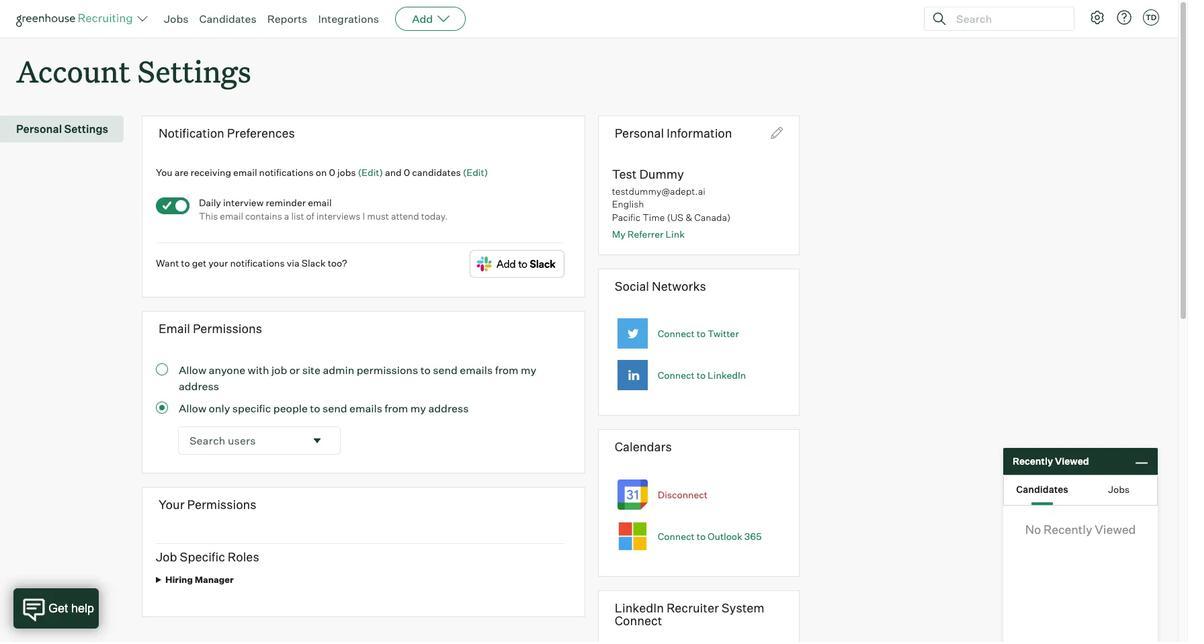 Task type: vqa. For each thing, say whether or not it's contained in the screenshot.
an
no



Task type: describe. For each thing, give the bounding box(es) containing it.
my
[[612, 229, 626, 240]]

allow for allow only specific people to send emails from my address
[[179, 402, 207, 415]]

(us
[[667, 212, 684, 223]]

job
[[156, 550, 177, 565]]

jobs
[[338, 167, 356, 178]]

1 vertical spatial recently
[[1044, 523, 1093, 537]]

via
[[287, 258, 300, 269]]

must
[[367, 210, 389, 222]]

english
[[612, 199, 645, 210]]

your
[[159, 497, 185, 512]]

0 horizontal spatial emails
[[350, 402, 383, 415]]

list
[[292, 210, 304, 222]]

allow anyone with job or site admin permissions to send emails from my address
[[179, 364, 537, 393]]

emails inside allow anyone with job or site admin permissions to send emails from my address
[[460, 364, 493, 377]]

tab list containing candidates
[[1005, 476, 1158, 506]]

recently viewed
[[1013, 456, 1090, 468]]

hiring manager
[[165, 575, 234, 586]]

2 0 from the left
[[404, 167, 410, 178]]

td button
[[1144, 9, 1160, 26]]

referrer
[[628, 229, 664, 240]]

td
[[1147, 13, 1157, 22]]

add button
[[396, 7, 466, 31]]

interview
[[223, 197, 264, 209]]

connect to linkedin link
[[658, 370, 747, 382]]

0 horizontal spatial from
[[385, 402, 408, 415]]

of
[[306, 210, 315, 222]]

reminder
[[266, 197, 306, 209]]

contains
[[245, 210, 282, 222]]

job specific roles
[[156, 550, 259, 565]]

with
[[248, 364, 269, 377]]

0 vertical spatial jobs
[[164, 12, 189, 26]]

email
[[159, 321, 190, 336]]

you are receiving email notifications on 0 jobs (edit) and 0 candidates (edit)
[[156, 167, 488, 178]]

social
[[615, 279, 650, 294]]

admin
[[323, 364, 355, 377]]

your
[[209, 258, 228, 269]]

connect to linkedin
[[658, 370, 747, 382]]

toggle flyout image
[[311, 434, 324, 448]]

settings for account settings
[[137, 51, 251, 91]]

candidates inside tab list
[[1017, 484, 1069, 495]]

time
[[643, 212, 665, 223]]

to for want to get your notifications via slack too?
[[181, 258, 190, 269]]

personal settings
[[16, 123, 108, 136]]

send inside allow anyone with job or site admin permissions to send emails from my address
[[433, 364, 458, 377]]

calendars
[[615, 440, 672, 455]]

0 vertical spatial candidates
[[199, 12, 257, 26]]

configure image
[[1090, 9, 1106, 26]]

my referrer link link
[[612, 229, 685, 240]]

candidates
[[412, 167, 461, 178]]

are
[[175, 167, 189, 178]]

dummy
[[640, 167, 684, 181]]

testdummy@adept.ai
[[612, 186, 706, 197]]

information
[[667, 126, 733, 141]]

receiving
[[191, 167, 231, 178]]

integrations link
[[318, 12, 379, 26]]

roles
[[228, 550, 259, 565]]

permissions for email permissions
[[193, 321, 262, 336]]

add
[[412, 12, 433, 26]]

daily interview reminder email this email contains a list of interviews i must attend today.
[[199, 197, 448, 222]]

permissions for your permissions
[[187, 497, 257, 512]]

no
[[1026, 523, 1042, 537]]

1 (edit) link from the left
[[358, 167, 383, 178]]

twitter
[[708, 328, 739, 340]]

personal information
[[615, 126, 733, 141]]

hiring
[[165, 575, 193, 586]]

a
[[284, 210, 289, 222]]

on
[[316, 167, 327, 178]]

Search text field
[[954, 9, 1063, 29]]

you
[[156, 167, 173, 178]]

too?
[[328, 258, 348, 269]]

system
[[722, 601, 765, 616]]

networks
[[652, 279, 707, 294]]

0 vertical spatial viewed
[[1056, 456, 1090, 468]]

or
[[290, 364, 300, 377]]

email for receiving
[[233, 167, 257, 178]]

disconnect link
[[658, 489, 708, 501]]

account settings
[[16, 51, 251, 91]]

td button
[[1141, 7, 1163, 28]]

connect to twitter
[[658, 328, 739, 340]]

test dummy testdummy@adept.ai english pacific time (us & canada) my referrer link
[[612, 167, 731, 240]]

notification
[[159, 126, 225, 141]]

0 horizontal spatial send
[[323, 402, 347, 415]]

your permissions
[[159, 497, 257, 512]]

disconnect
[[658, 489, 708, 501]]

interviews
[[317, 210, 361, 222]]

checkmark image
[[162, 201, 172, 211]]

only
[[209, 402, 230, 415]]

to for connect to outlook 365
[[697, 531, 706, 543]]

personal settings link
[[16, 121, 118, 137]]

site
[[302, 364, 321, 377]]

edit image
[[771, 127, 783, 139]]

people
[[274, 402, 308, 415]]

preferences
[[227, 126, 295, 141]]

allow only specific people to send emails from my address
[[179, 402, 469, 415]]



Task type: locate. For each thing, give the bounding box(es) containing it.
0 horizontal spatial personal
[[16, 123, 62, 136]]

1 horizontal spatial (edit) link
[[463, 167, 488, 178]]

recently
[[1013, 456, 1054, 468], [1044, 523, 1093, 537]]

to left twitter
[[697, 328, 706, 340]]

2 allow from the top
[[179, 402, 207, 415]]

specific
[[180, 550, 225, 565]]

this
[[199, 210, 218, 222]]

allow
[[179, 364, 207, 377], [179, 402, 207, 415]]

email
[[233, 167, 257, 178], [308, 197, 332, 209], [220, 210, 243, 222]]

(edit) link
[[358, 167, 383, 178], [463, 167, 488, 178]]

want to get your notifications via slack too?
[[156, 258, 348, 269]]

notifications for your
[[230, 258, 285, 269]]

to right permissions
[[421, 364, 431, 377]]

link
[[666, 229, 685, 240]]

to left outlook
[[697, 531, 706, 543]]

connect for connect to outlook 365
[[658, 531, 695, 543]]

and
[[385, 167, 402, 178]]

emails
[[460, 364, 493, 377], [350, 402, 383, 415]]

from
[[495, 364, 519, 377], [385, 402, 408, 415]]

settings down account at the left of the page
[[64, 123, 108, 136]]

1 horizontal spatial (edit)
[[463, 167, 488, 178]]

notifications left via
[[230, 258, 285, 269]]

permissions
[[357, 364, 418, 377]]

1 vertical spatial linkedin
[[615, 601, 664, 616]]

to left get
[[181, 258, 190, 269]]

1 vertical spatial my
[[411, 402, 426, 415]]

0 horizontal spatial linkedin
[[615, 601, 664, 616]]

1 horizontal spatial emails
[[460, 364, 493, 377]]

1 allow from the top
[[179, 364, 207, 377]]

connect down disconnect link
[[658, 531, 695, 543]]

&
[[686, 212, 693, 223]]

email for reminder
[[308, 197, 332, 209]]

1 horizontal spatial settings
[[137, 51, 251, 91]]

connect down connect to twitter link
[[658, 370, 695, 382]]

personal
[[16, 123, 62, 136], [615, 126, 665, 141]]

settings down jobs link
[[137, 51, 251, 91]]

1 vertical spatial send
[[323, 402, 347, 415]]

linkedin recruiter system connect
[[615, 601, 765, 629]]

btn-add-to-slack link
[[470, 250, 565, 281]]

to for connect to linkedin
[[697, 370, 706, 382]]

0 right on at the top left of page
[[329, 167, 335, 178]]

today.
[[422, 210, 448, 222]]

personal for personal settings
[[16, 123, 62, 136]]

candidates down recently viewed
[[1017, 484, 1069, 495]]

pacific
[[612, 212, 641, 223]]

1 horizontal spatial personal
[[615, 126, 665, 141]]

0 horizontal spatial jobs
[[164, 12, 189, 26]]

1 vertical spatial permissions
[[187, 497, 257, 512]]

0 horizontal spatial my
[[411, 402, 426, 415]]

tab list
[[1005, 476, 1158, 506]]

0 vertical spatial send
[[433, 364, 458, 377]]

0 vertical spatial permissions
[[193, 321, 262, 336]]

permissions right your
[[187, 497, 257, 512]]

address inside allow anyone with job or site admin permissions to send emails from my address
[[179, 380, 219, 393]]

0 horizontal spatial candidates
[[199, 12, 257, 26]]

recruiter
[[667, 601, 720, 616]]

1 vertical spatial settings
[[64, 123, 108, 136]]

connect to outlook 365 link
[[658, 531, 762, 543]]

candidates link
[[199, 12, 257, 26]]

0 vertical spatial recently
[[1013, 456, 1054, 468]]

1 horizontal spatial from
[[495, 364, 519, 377]]

notifications
[[259, 167, 314, 178], [230, 258, 285, 269]]

candidates
[[199, 12, 257, 26], [1017, 484, 1069, 495]]

0 vertical spatial allow
[[179, 364, 207, 377]]

0 vertical spatial from
[[495, 364, 519, 377]]

0 vertical spatial notifications
[[259, 167, 314, 178]]

i
[[363, 210, 365, 222]]

connect to twitter link
[[658, 328, 739, 340]]

to down connect to twitter link
[[697, 370, 706, 382]]

1 vertical spatial viewed
[[1096, 523, 1137, 537]]

permissions up anyone
[[193, 321, 262, 336]]

attend
[[391, 210, 419, 222]]

manager
[[195, 575, 234, 586]]

1 horizontal spatial candidates
[[1017, 484, 1069, 495]]

linkedin inside linkedin recruiter system connect
[[615, 601, 664, 616]]

linkedin
[[708, 370, 747, 382], [615, 601, 664, 616]]

0 horizontal spatial viewed
[[1056, 456, 1090, 468]]

1 vertical spatial from
[[385, 402, 408, 415]]

1 vertical spatial notifications
[[230, 258, 285, 269]]

connect for connect to linkedin
[[658, 370, 695, 382]]

greenhouse recruiting image
[[16, 11, 137, 27]]

2 vertical spatial email
[[220, 210, 243, 222]]

1 vertical spatial candidates
[[1017, 484, 1069, 495]]

notifications up reminder
[[259, 167, 314, 178]]

allow inside allow anyone with job or site admin permissions to send emails from my address
[[179, 364, 207, 377]]

(edit)
[[358, 167, 383, 178], [463, 167, 488, 178]]

0 vertical spatial emails
[[460, 364, 493, 377]]

edit link
[[771, 127, 783, 142]]

0 vertical spatial settings
[[137, 51, 251, 91]]

0 vertical spatial address
[[179, 380, 219, 393]]

reports link
[[267, 12, 308, 26]]

(edit) right "candidates"
[[463, 167, 488, 178]]

1 horizontal spatial viewed
[[1096, 523, 1137, 537]]

to for connect to twitter
[[697, 328, 706, 340]]

canada)
[[695, 212, 731, 223]]

get
[[192, 258, 207, 269]]

1 0 from the left
[[329, 167, 335, 178]]

email up interview
[[233, 167, 257, 178]]

reports
[[267, 12, 308, 26]]

0 right and
[[404, 167, 410, 178]]

0 horizontal spatial (edit) link
[[358, 167, 383, 178]]

connect inside linkedin recruiter system connect
[[615, 614, 663, 629]]

email up of
[[308, 197, 332, 209]]

email down interview
[[220, 210, 243, 222]]

(edit) left and
[[358, 167, 383, 178]]

personal for personal information
[[615, 126, 665, 141]]

account
[[16, 51, 130, 91]]

connect
[[658, 328, 695, 340], [658, 370, 695, 382], [658, 531, 695, 543], [615, 614, 663, 629]]

email permissions
[[159, 321, 262, 336]]

social networks
[[615, 279, 707, 294]]

settings for personal settings
[[64, 123, 108, 136]]

jobs left 'candidates' link
[[164, 12, 189, 26]]

1 vertical spatial allow
[[179, 402, 207, 415]]

1 horizontal spatial send
[[433, 364, 458, 377]]

1 horizontal spatial linkedin
[[708, 370, 747, 382]]

1 horizontal spatial my
[[521, 364, 537, 377]]

(edit) link right "candidates"
[[463, 167, 488, 178]]

job
[[272, 364, 287, 377]]

no recently viewed
[[1026, 523, 1137, 537]]

linkedin down twitter
[[708, 370, 747, 382]]

1 horizontal spatial 0
[[404, 167, 410, 178]]

2 (edit) link from the left
[[463, 167, 488, 178]]

send right permissions
[[433, 364, 458, 377]]

allow for allow anyone with job or site admin permissions to send emails from my address
[[179, 364, 207, 377]]

connect left recruiter
[[615, 614, 663, 629]]

None field
[[179, 427, 340, 454]]

365
[[745, 531, 762, 543]]

0 horizontal spatial address
[[179, 380, 219, 393]]

btn add to slack image
[[470, 250, 565, 279]]

1 vertical spatial address
[[429, 402, 469, 415]]

my inside allow anyone with job or site admin permissions to send emails from my address
[[521, 364, 537, 377]]

allow left only
[[179, 402, 207, 415]]

settings inside personal settings link
[[64, 123, 108, 136]]

integrations
[[318, 12, 379, 26]]

(edit) link left and
[[358, 167, 383, 178]]

to inside allow anyone with job or site admin permissions to send emails from my address
[[421, 364, 431, 377]]

0 vertical spatial email
[[233, 167, 257, 178]]

anyone
[[209, 364, 246, 377]]

jobs link
[[164, 12, 189, 26]]

0 horizontal spatial settings
[[64, 123, 108, 136]]

permissions
[[193, 321, 262, 336], [187, 497, 257, 512]]

linkedin left recruiter
[[615, 601, 664, 616]]

from inside allow anyone with job or site admin permissions to send emails from my address
[[495, 364, 519, 377]]

connect for connect to twitter
[[658, 328, 695, 340]]

send up toggle flyout 'image' at bottom
[[323, 402, 347, 415]]

test
[[612, 167, 637, 181]]

send
[[433, 364, 458, 377], [323, 402, 347, 415]]

Search users text field
[[179, 427, 305, 454]]

slack
[[302, 258, 326, 269]]

connect left twitter
[[658, 328, 695, 340]]

1 horizontal spatial jobs
[[1109, 484, 1130, 495]]

address
[[179, 380, 219, 393], [429, 402, 469, 415]]

1 vertical spatial jobs
[[1109, 484, 1130, 495]]

daily
[[199, 197, 221, 209]]

0 vertical spatial linkedin
[[708, 370, 747, 382]]

0 horizontal spatial (edit)
[[358, 167, 383, 178]]

1 (edit) from the left
[[358, 167, 383, 178]]

allow left anyone
[[179, 364, 207, 377]]

settings
[[137, 51, 251, 91], [64, 123, 108, 136]]

1 horizontal spatial address
[[429, 402, 469, 415]]

to
[[181, 258, 190, 269], [697, 328, 706, 340], [421, 364, 431, 377], [697, 370, 706, 382], [310, 402, 320, 415], [697, 531, 706, 543]]

to right 'people'
[[310, 402, 320, 415]]

outlook
[[708, 531, 743, 543]]

jobs up no recently viewed
[[1109, 484, 1130, 495]]

candidates right jobs link
[[199, 12, 257, 26]]

1 vertical spatial emails
[[350, 402, 383, 415]]

notification preferences
[[159, 126, 295, 141]]

1 vertical spatial email
[[308, 197, 332, 209]]

want
[[156, 258, 179, 269]]

notifications for email
[[259, 167, 314, 178]]

0 vertical spatial my
[[521, 364, 537, 377]]

0 horizontal spatial 0
[[329, 167, 335, 178]]

2 (edit) from the left
[[463, 167, 488, 178]]



